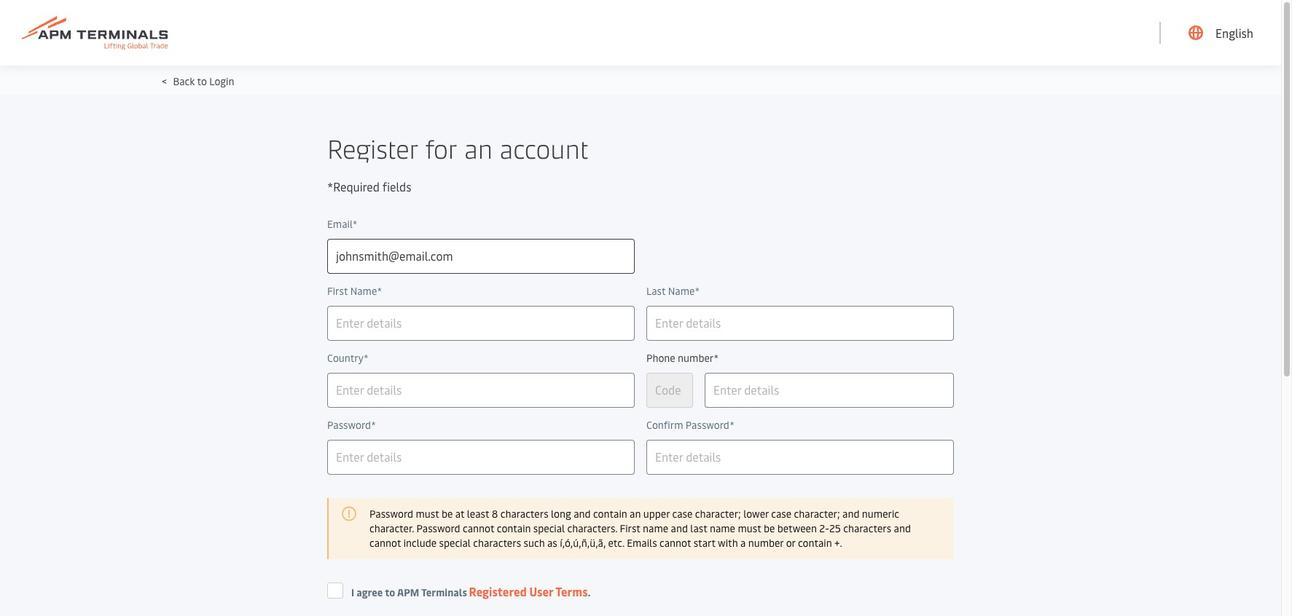 Task type: vqa. For each thing, say whether or not it's contained in the screenshot.
topmost you
no



Task type: locate. For each thing, give the bounding box(es) containing it.
0 horizontal spatial name
[[643, 522, 668, 536]]

with
[[718, 536, 738, 550]]

register
[[327, 130, 419, 165]]

as
[[547, 536, 557, 550]]

0 horizontal spatial an
[[464, 130, 493, 165]]

1 horizontal spatial name*
[[668, 284, 700, 298]]

an
[[464, 130, 493, 165], [630, 507, 641, 521]]

last name*
[[646, 284, 700, 298]]

to inside i agree to apm terminals registered user terms .
[[385, 586, 395, 600]]

first
[[327, 284, 348, 298], [620, 522, 640, 536]]

emails
[[627, 536, 657, 550]]

must
[[416, 507, 439, 521], [738, 522, 761, 536]]

special
[[533, 522, 565, 536], [439, 536, 471, 550]]

0 vertical spatial first
[[327, 284, 348, 298]]

register for an account main content
[[0, 0, 1281, 617]]

2-
[[819, 522, 829, 536]]

first down 'email*'
[[327, 284, 348, 298]]

password*
[[327, 418, 376, 432], [686, 418, 735, 432]]

registered user terms link
[[469, 584, 588, 600]]

2 vertical spatial characters
[[473, 536, 521, 550]]

0 horizontal spatial contain
[[497, 522, 531, 536]]

1 horizontal spatial case
[[771, 507, 792, 521]]

password up character.
[[370, 507, 413, 521]]

character; up 2-
[[794, 507, 840, 521]]

contain up characters.
[[593, 507, 627, 521]]

2 name from the left
[[710, 522, 735, 536]]

name* up country* on the left of the page
[[350, 284, 382, 298]]

1 horizontal spatial password
[[417, 522, 460, 536]]

characters
[[501, 507, 549, 521], [843, 522, 891, 536], [473, 536, 521, 550]]

1 horizontal spatial password*
[[686, 418, 735, 432]]

case up last
[[672, 507, 693, 521]]

to
[[197, 74, 207, 88], [385, 586, 395, 600]]

0 horizontal spatial special
[[439, 536, 471, 550]]

2 name* from the left
[[668, 284, 700, 298]]

lower
[[744, 507, 769, 521]]

and
[[574, 507, 591, 521], [843, 507, 860, 521], [671, 522, 688, 536], [894, 522, 911, 536]]

2 horizontal spatial contain
[[798, 536, 832, 550]]

1 vertical spatial first
[[620, 522, 640, 536]]

1 vertical spatial an
[[630, 507, 641, 521]]

case
[[672, 507, 693, 521], [771, 507, 792, 521]]

first name*
[[327, 284, 382, 298]]

0 horizontal spatial be
[[442, 507, 453, 521]]

0 vertical spatial contain
[[593, 507, 627, 521]]

name up with
[[710, 522, 735, 536]]

character;
[[695, 507, 741, 521], [794, 507, 840, 521]]

0 horizontal spatial password*
[[327, 418, 376, 432]]

between
[[777, 522, 817, 536]]

password* right confirm
[[686, 418, 735, 432]]

contain down 2-
[[798, 536, 832, 550]]

phone
[[646, 351, 675, 365]]

0 horizontal spatial case
[[672, 507, 693, 521]]

confirm password*
[[646, 418, 735, 432]]

an right for on the top of the page
[[464, 130, 493, 165]]

number*
[[678, 351, 719, 365]]

characters right 8
[[501, 507, 549, 521]]

i agree to apm terminals registered user terms .
[[351, 584, 591, 600]]

cannot
[[463, 522, 494, 536], [370, 536, 401, 550], [660, 536, 691, 550]]

1 horizontal spatial cannot
[[463, 522, 494, 536]]

password
[[370, 507, 413, 521], [417, 522, 460, 536]]

1 vertical spatial contain
[[497, 522, 531, 536]]

to right back
[[197, 74, 207, 88]]

name down upper
[[643, 522, 668, 536]]

character; up last
[[695, 507, 741, 521]]

1 password* from the left
[[327, 418, 376, 432]]

etc.
[[608, 536, 624, 550]]

1 horizontal spatial character;
[[794, 507, 840, 521]]

account
[[500, 130, 589, 165]]

Country* field
[[327, 373, 635, 408]]

password* down country* on the left of the page
[[327, 418, 376, 432]]

country*
[[327, 351, 369, 365]]

contain down 8
[[497, 522, 531, 536]]

email*
[[327, 217, 358, 231]]

must up include
[[416, 507, 439, 521]]

1 vertical spatial special
[[439, 536, 471, 550]]

0 horizontal spatial first
[[327, 284, 348, 298]]

cannot down character.
[[370, 536, 401, 550]]

0 vertical spatial to
[[197, 74, 207, 88]]

characters down 8
[[473, 536, 521, 550]]

and down numeric
[[894, 522, 911, 536]]

first up emails
[[620, 522, 640, 536]]

1 vertical spatial to
[[385, 586, 395, 600]]

1 horizontal spatial contain
[[593, 507, 627, 521]]

case up between
[[771, 507, 792, 521]]

0 vertical spatial an
[[464, 130, 493, 165]]

1 horizontal spatial first
[[620, 522, 640, 536]]

0 horizontal spatial to
[[197, 74, 207, 88]]

1 horizontal spatial must
[[738, 522, 761, 536]]

*required fields
[[327, 179, 412, 195]]

special up "as"
[[533, 522, 565, 536]]

*required
[[327, 179, 380, 195]]

1 horizontal spatial an
[[630, 507, 641, 521]]

apm
[[397, 586, 419, 600]]

back
[[173, 74, 195, 88]]

an left upper
[[630, 507, 641, 521]]

0 horizontal spatial name*
[[350, 284, 382, 298]]

last
[[646, 284, 666, 298]]

1 name* from the left
[[350, 284, 382, 298]]

2 password* from the left
[[686, 418, 735, 432]]

phone number*
[[646, 351, 719, 365]]

characters down numeric
[[843, 522, 891, 536]]

country* element
[[327, 350, 635, 367]]

be
[[442, 507, 453, 521], [764, 522, 775, 536]]

cannot down last
[[660, 536, 691, 550]]

name*
[[350, 284, 382, 298], [668, 284, 700, 298]]

name
[[643, 522, 668, 536], [710, 522, 735, 536]]

0 vertical spatial special
[[533, 522, 565, 536]]

contain
[[593, 507, 627, 521], [497, 522, 531, 536], [798, 536, 832, 550]]

1 character; from the left
[[695, 507, 741, 521]]

2 vertical spatial contain
[[798, 536, 832, 550]]

characters.
[[567, 522, 617, 536]]

1 horizontal spatial be
[[764, 522, 775, 536]]

name* right last
[[668, 284, 700, 298]]

2 case from the left
[[771, 507, 792, 521]]

special down at
[[439, 536, 471, 550]]

must up a
[[738, 522, 761, 536]]

0 vertical spatial password
[[370, 507, 413, 521]]

be left at
[[442, 507, 453, 521]]

a
[[740, 536, 746, 550]]

first inside password must be at least 8 characters long and contain an upper case character; lower case character; and numeric character. password cannot contain special characters. first name and last name must be between 2-25 characters and cannot include special characters such as í,ó,ú,ñ,ü,ã, etc. emails cannot start with a number or contain +.
[[620, 522, 640, 536]]

password up include
[[417, 522, 460, 536]]

1 vertical spatial must
[[738, 522, 761, 536]]

be up number
[[764, 522, 775, 536]]

0 horizontal spatial must
[[416, 507, 439, 521]]

back to login
[[171, 74, 234, 88]]

first name* element
[[327, 283, 635, 300]]

0 horizontal spatial character;
[[695, 507, 741, 521]]

2 character; from the left
[[794, 507, 840, 521]]

0 vertical spatial characters
[[501, 507, 549, 521]]

such
[[524, 536, 545, 550]]

and up characters.
[[574, 507, 591, 521]]

cannot down least on the left of the page
[[463, 522, 494, 536]]

1 horizontal spatial to
[[385, 586, 395, 600]]

to left apm
[[385, 586, 395, 600]]

1 horizontal spatial name
[[710, 522, 735, 536]]



Task type: describe. For each thing, give the bounding box(es) containing it.
2 horizontal spatial cannot
[[660, 536, 691, 550]]

and left last
[[671, 522, 688, 536]]

upper
[[643, 507, 670, 521]]

0 horizontal spatial cannot
[[370, 536, 401, 550]]

back to login link
[[171, 74, 234, 88]]

1 vertical spatial characters
[[843, 522, 891, 536]]

name* for last name*
[[668, 284, 700, 298]]

password must be at least 8 characters long and contain an upper case character; lower case character; and numeric character. password cannot contain special characters. first name and last name must be between 2-25 characters and cannot include special characters such as í,ó,ú,ñ,ü,ã, etc. emails cannot start with a number or contain +.
[[370, 507, 911, 550]]

Confirm Password* password field
[[646, 440, 954, 475]]

0 horizontal spatial password
[[370, 507, 413, 521]]

Email* field
[[327, 239, 635, 274]]

and left numeric
[[843, 507, 860, 521]]

character.
[[370, 522, 414, 536]]

last name* element
[[646, 283, 954, 300]]

terms
[[556, 584, 588, 600]]

i
[[351, 586, 354, 600]]

number
[[748, 536, 784, 550]]

least
[[467, 507, 489, 521]]

agree
[[357, 586, 383, 600]]

.
[[588, 586, 591, 600]]

for
[[425, 130, 457, 165]]

login
[[209, 74, 234, 88]]

Enter details telephone field
[[705, 373, 954, 408]]

numeric
[[862, 507, 899, 521]]

1 vertical spatial password
[[417, 522, 460, 536]]

1 case from the left
[[672, 507, 693, 521]]

logo image
[[22, 16, 168, 50]]

0 vertical spatial be
[[442, 507, 453, 521]]

Password* password field
[[327, 440, 635, 475]]

Code field
[[646, 373, 693, 408]]

name* for first name*
[[350, 284, 382, 298]]

user
[[529, 584, 553, 600]]

1 horizontal spatial special
[[533, 522, 565, 536]]

fields
[[383, 179, 412, 195]]

í,ó,ú,ñ,ü,ã,
[[560, 536, 606, 550]]

+.
[[835, 536, 842, 550]]

include
[[404, 536, 437, 550]]

8
[[492, 507, 498, 521]]

password* element
[[327, 417, 635, 434]]

an inside password must be at least 8 characters long and contain an upper case character; lower case character; and numeric character. password cannot contain special characters. first name and last name must be between 2-25 characters and cannot include special characters such as í,ó,ú,ñ,ü,ã, etc. emails cannot start with a number or contain +.
[[630, 507, 641, 521]]

Last Name* field
[[646, 306, 954, 341]]

First Name* field
[[327, 306, 635, 341]]

1 name from the left
[[643, 522, 668, 536]]

at
[[455, 507, 465, 521]]

last
[[690, 522, 707, 536]]

25
[[829, 522, 841, 536]]

0 vertical spatial must
[[416, 507, 439, 521]]

terminals
[[421, 586, 467, 600]]

long
[[551, 507, 571, 521]]

register for an account
[[327, 130, 589, 165]]

start
[[694, 536, 716, 550]]

confirm password* element
[[646, 417, 954, 434]]

1 vertical spatial be
[[764, 522, 775, 536]]

confirm
[[646, 418, 683, 432]]

registered
[[469, 584, 527, 600]]

password must be at least 8 characters long and contain an upper case character; lower case character; and numeric character. password cannot contain special characters. first name and last name must be between 2-25 characters and cannot include special characters such as í,ó,ú,ñ,ü,ã, etc. emails cannot start with a number or contain +. alert
[[327, 499, 954, 560]]

email* element
[[327, 216, 635, 233]]

or
[[786, 536, 796, 550]]



